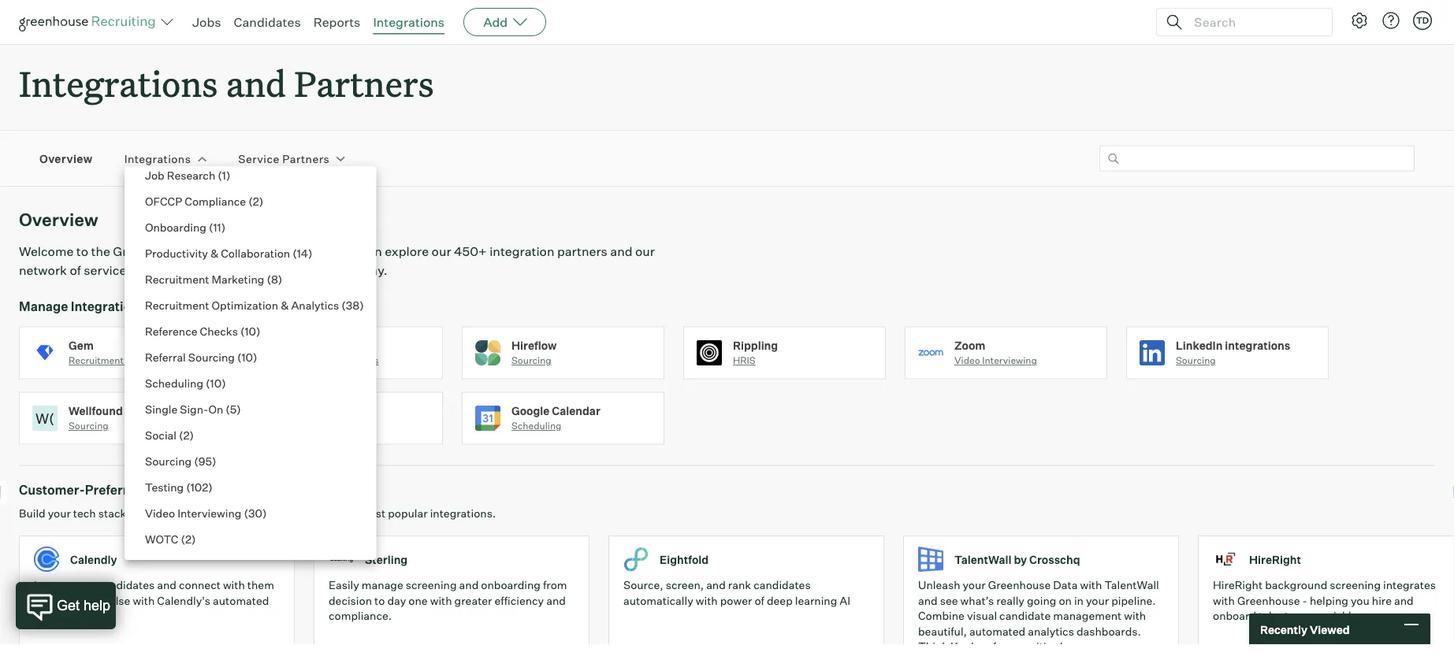Task type: locate. For each thing, give the bounding box(es) containing it.
hireright
[[1249, 553, 1301, 567], [1213, 579, 1263, 593]]

0 vertical spatial interviewing
[[982, 355, 1037, 367]]

recruitment down gem on the left
[[69, 355, 124, 367]]

service
[[84, 263, 126, 278]]

8
[[271, 272, 278, 286]]

video interviewing ( 30 )
[[145, 506, 267, 520]]

greenhouse up talent
[[1238, 594, 1300, 608]]

0 horizontal spatial marketing
[[126, 355, 171, 367]]

with up onboard
[[1213, 594, 1235, 608]]

0 horizontal spatial integrations link
[[124, 151, 191, 166]]

interviewing inside "zoom video interviewing"
[[982, 355, 1037, 367]]

1 vertical spatial video
[[145, 506, 175, 520]]

2 right social
[[183, 428, 190, 442]]

2 vertical spatial recruitment
[[69, 355, 124, 367]]

wotc ( 2 )
[[145, 533, 196, 546]]

0 vertical spatial integrations link
[[373, 14, 445, 30]]

0 vertical spatial partners
[[294, 60, 434, 106]]

1 vertical spatial &
[[281, 298, 289, 312]]

sourcing down the reference checks ( 10 )
[[188, 350, 235, 364]]

on
[[1059, 594, 1072, 608]]

with right else
[[133, 594, 155, 608]]

hireright for hireright
[[1249, 553, 1301, 567]]

2 right wotc
[[185, 533, 192, 546]]

1 horizontal spatial scheduling
[[512, 420, 562, 432]]

you up click
[[337, 244, 358, 260]]

collaboration
[[221, 246, 290, 260]]

0 vertical spatial to
[[76, 244, 88, 260]]

candidates up deep
[[754, 579, 811, 593]]

0 vertical spatial your
[[48, 507, 71, 521]]

1 vertical spatial of
[[755, 594, 765, 608]]

quickly.
[[1320, 610, 1360, 623]]

1 screening from the left
[[406, 579, 457, 593]]

menu containing job research
[[125, 0, 367, 560]]

video up wotc
[[145, 506, 175, 520]]

menu
[[125, 0, 367, 560]]

0 horizontal spatial partners
[[215, 263, 266, 278]]

1 vertical spatial recruitment
[[145, 298, 209, 312]]

checks
[[200, 324, 238, 338], [346, 355, 379, 367]]

talentwall inside unleash your greenhouse data with talentwall and see what's really going on in your pipeline. combine visual candidate management with beautiful, automated analytics dashboards. think kanban for recruiting!
[[1105, 579, 1159, 593]]

95
[[198, 454, 212, 468]]

and inside hireright background screening integrates with greenhouse - helping you hire and onboard talent more quickly.
[[1395, 594, 1414, 608]]

0 horizontal spatial your
[[48, 507, 71, 521]]

0 horizontal spatial video
[[145, 506, 175, 520]]

reference checks ( 10 )
[[145, 324, 261, 338]]

0 horizontal spatial from
[[256, 507, 280, 521]]

anyone
[[69, 594, 107, 608]]

checks for background
[[346, 355, 379, 367]]

your
[[48, 507, 71, 521], [963, 579, 986, 593], [1086, 594, 1109, 608]]

partners right service
[[282, 152, 330, 166]]

integrations link
[[373, 14, 445, 30], [124, 151, 191, 166]]

talent
[[1259, 610, 1289, 623]]

0 vertical spatial you
[[337, 244, 358, 260]]

sourcing down linkedin
[[1176, 355, 1216, 367]]

1 vertical spatial partners
[[282, 152, 330, 166]]

0 vertical spatial 10
[[245, 324, 256, 338]]

0 horizontal spatial of
[[70, 263, 81, 278]]

marketing up optimization
[[212, 272, 264, 286]]

from
[[256, 507, 280, 521], [543, 579, 567, 593]]

partners
[[557, 244, 608, 260], [215, 263, 266, 278]]

interviewing down zoom
[[982, 355, 1037, 367]]

screening for one
[[406, 579, 457, 593]]

& left analytics
[[281, 298, 289, 312]]

background
[[290, 355, 344, 367]]

your for build
[[48, 507, 71, 521]]

0 horizontal spatial you
[[337, 244, 358, 260]]

greater
[[455, 594, 492, 608]]

1 horizontal spatial automated
[[970, 625, 1026, 639]]

0 horizontal spatial greenhouse
[[113, 244, 185, 260]]

recruitment
[[145, 272, 209, 286], [145, 298, 209, 312], [69, 355, 124, 367]]

candidates inside impress top candidates and connect with them before anyone else with calendly's automated scheduling.
[[98, 579, 155, 593]]

1 vertical spatial marketing
[[126, 355, 171, 367]]

1 horizontal spatial marketing
[[212, 272, 264, 286]]

of left service
[[70, 263, 81, 278]]

with left the them
[[223, 579, 245, 593]]

2 for wotc ( 2 )
[[185, 533, 192, 546]]

hireright up background
[[1249, 553, 1301, 567]]

partners up the guidance,
[[146, 483, 199, 498]]

0 vertical spatial from
[[256, 507, 280, 521]]

0 horizontal spatial automated
[[213, 594, 269, 608]]

1 vertical spatial talentwall
[[1105, 579, 1159, 593]]

1 horizontal spatial integrations link
[[373, 14, 445, 30]]

greenhouse inside unleash your greenhouse data with talentwall and see what's really going on in your pipeline. combine visual candidate management with beautiful, automated analytics dashboards. think kanban for recruiting!
[[988, 579, 1051, 593]]

1 vertical spatial you
[[1351, 594, 1370, 608]]

add button
[[464, 8, 546, 36]]

video
[[955, 355, 980, 367], [145, 506, 175, 520]]

checks right background
[[346, 355, 379, 367]]

welcome
[[19, 244, 74, 260]]

scheduling inside google calendar scheduling
[[512, 420, 562, 432]]

partners down the reports link
[[294, 60, 434, 106]]

before
[[34, 594, 67, 608]]

0 vertical spatial video
[[955, 355, 980, 367]]

screening up one
[[406, 579, 457, 593]]

customers
[[302, 507, 357, 521]]

0 horizontal spatial scheduling
[[145, 376, 203, 390]]

a
[[314, 263, 321, 278]]

2 vertical spatial partners
[[146, 483, 199, 498]]

talentwall left by
[[955, 553, 1012, 567]]

from right selecting
[[256, 507, 280, 521]]

overview
[[39, 152, 93, 166], [19, 209, 98, 231]]

of left deep
[[755, 594, 765, 608]]

0 vertical spatial checks
[[200, 324, 238, 338]]

and inside unleash your greenhouse data with talentwall and see what's really going on in your pipeline. combine visual candidate management with beautiful, automated analytics dashboards. think kanban for recruiting!
[[918, 594, 938, 608]]

going
[[1027, 594, 1057, 608]]

you
[[337, 244, 358, 260], [1351, 594, 1370, 608]]

screening for hire
[[1330, 579, 1381, 593]]

your up "what's"
[[963, 579, 986, 593]]

1 horizontal spatial to
[[374, 594, 385, 608]]

talentwall up pipeline.
[[1105, 579, 1159, 593]]

candidates up else
[[98, 579, 155, 593]]

2 vertical spatial your
[[1086, 594, 1109, 608]]

0 vertical spatial greenhouse
[[113, 244, 185, 260]]

with down screen,
[[696, 594, 718, 608]]

you left hire
[[1351, 594, 1370, 608]]

0 vertical spatial overview
[[39, 152, 93, 166]]

2 candidates from the left
[[754, 579, 811, 593]]

hireright up onboard
[[1213, 579, 1263, 593]]

1 horizontal spatial checks
[[346, 355, 379, 367]]

recruitment down productivity
[[145, 272, 209, 286]]

day
[[387, 594, 406, 608]]

from up efficiency
[[543, 579, 567, 593]]

integrations down service
[[71, 299, 146, 314]]

10
[[245, 324, 256, 338], [242, 350, 253, 364], [210, 376, 222, 390]]

background checks
[[290, 355, 379, 367]]

partners right integration
[[557, 244, 608, 260]]

checks up referral sourcing ( 10 )
[[200, 324, 238, 338]]

marketing down the reference
[[126, 355, 171, 367]]

10 down recruitment optimization & analytics ( 38 ) on the left of page
[[245, 324, 256, 338]]

1 vertical spatial 2
[[183, 428, 190, 442]]

0 horizontal spatial checks
[[200, 324, 238, 338]]

None text field
[[1100, 146, 1415, 172]]

and inside welcome to the greenhouse partnerships page where you can explore our 450+ integration partners and our network of service partners. new partners are just a click away.
[[610, 244, 633, 260]]

1 horizontal spatial talentwall
[[1105, 579, 1159, 593]]

of inside welcome to the greenhouse partnerships page where you can explore our 450+ integration partners and our network of service partners. new partners are just a click away.
[[70, 263, 81, 278]]

0 vertical spatial hireright
[[1249, 553, 1301, 567]]

integrations down greenhouse recruiting image
[[19, 60, 218, 106]]

hireright inside hireright background screening integrates with greenhouse - helping you hire and onboard talent more quickly.
[[1213, 579, 1263, 593]]

onboarding
[[481, 579, 541, 593]]

interviewing
[[982, 355, 1037, 367], [178, 506, 242, 520]]

2 vertical spatial 2
[[185, 533, 192, 546]]

background checks link
[[240, 327, 462, 392]]

and inside source, screen, and rank candidates automatically with power of deep learning ai
[[706, 579, 726, 593]]

1
[[222, 168, 226, 182]]

zoom
[[955, 339, 986, 353]]

sourcing inside hireflow sourcing
[[512, 355, 552, 367]]

single sign-on ( 5 )
[[145, 402, 241, 416]]

sourcing down wellfound
[[69, 420, 109, 432]]

0 horizontal spatial &
[[210, 246, 218, 260]]

reference
[[145, 324, 197, 338]]

to left the
[[76, 244, 88, 260]]

integrations right the reports link
[[373, 14, 445, 30]]

1 horizontal spatial candidates
[[754, 579, 811, 593]]

0 vertical spatial partners
[[557, 244, 608, 260]]

1 vertical spatial from
[[543, 579, 567, 593]]

1 vertical spatial checks
[[346, 355, 379, 367]]

candidate
[[1000, 610, 1051, 623]]

1 vertical spatial 10
[[242, 350, 253, 364]]

5
[[230, 402, 237, 416]]

partners
[[294, 60, 434, 106], [282, 152, 330, 166], [146, 483, 199, 498]]

2 screening from the left
[[1330, 579, 1381, 593]]

productivity
[[145, 246, 208, 260]]

linkedin
[[1176, 339, 1223, 353]]

your up management
[[1086, 594, 1109, 608]]

scheduling down google
[[512, 420, 562, 432]]

1 horizontal spatial from
[[543, 579, 567, 593]]

partners for customer-preferred partners
[[146, 483, 199, 498]]

10 down the reference checks ( 10 )
[[242, 350, 253, 364]]

service partners link
[[238, 151, 330, 166]]

automated down the them
[[213, 594, 269, 608]]

research
[[167, 168, 215, 182]]

interviewing down the 102
[[178, 506, 242, 520]]

greenhouse up partners.
[[113, 244, 185, 260]]

td button
[[1410, 8, 1436, 33]]

0 vertical spatial automated
[[213, 594, 269, 608]]

integrations link up job
[[124, 151, 191, 166]]

0 horizontal spatial to
[[76, 244, 88, 260]]

1 horizontal spatial of
[[755, 594, 765, 608]]

screening up the helping
[[1330, 579, 1381, 593]]

1 horizontal spatial your
[[963, 579, 986, 593]]

social ( 2 )
[[145, 428, 194, 442]]

video down zoom
[[955, 355, 980, 367]]

td button
[[1413, 11, 1432, 30]]

& up new
[[210, 246, 218, 260]]

30
[[248, 506, 262, 520]]

combine
[[918, 610, 965, 623]]

0 vertical spatial talentwall
[[955, 553, 1012, 567]]

more
[[1291, 610, 1318, 623]]

1 horizontal spatial you
[[1351, 594, 1370, 608]]

1 vertical spatial scheduling
[[512, 420, 562, 432]]

compliance
[[185, 194, 246, 208]]

build your tech stack with guidance, selecting from our customers most popular integrations.
[[19, 507, 496, 521]]

with up in
[[1080, 579, 1102, 593]]

marketing inside gem recruitment marketing
[[126, 355, 171, 367]]

you inside welcome to the greenhouse partnerships page where you can explore our 450+ integration partners and our network of service partners. new partners are just a click away.
[[337, 244, 358, 260]]

10 up on at the bottom
[[210, 376, 222, 390]]

reports link
[[313, 14, 361, 30]]

1 vertical spatial automated
[[970, 625, 1026, 639]]

ai
[[840, 594, 851, 608]]

integrations for integrations and partners
[[19, 60, 218, 106]]

with right stack
[[129, 507, 151, 521]]

dashboards.
[[1077, 625, 1141, 639]]

0 vertical spatial of
[[70, 263, 81, 278]]

efficiency
[[495, 594, 544, 608]]

integrates
[[1384, 579, 1436, 593]]

recruitment for recruitment marketing ( 8 )
[[145, 272, 209, 286]]

with
[[129, 507, 151, 521], [223, 579, 245, 593], [1080, 579, 1102, 593], [133, 594, 155, 608], [430, 594, 452, 608], [696, 594, 718, 608], [1213, 594, 1235, 608], [1124, 610, 1146, 623]]

1 vertical spatial interviewing
[[178, 506, 242, 520]]

manage integrations
[[19, 299, 146, 314]]

1 horizontal spatial partners
[[557, 244, 608, 260]]

calendly's
[[157, 594, 211, 608]]

0 horizontal spatial interviewing
[[178, 506, 242, 520]]

with inside easily manage screening and onboarding from decision to day one with greater efficiency and compliance.
[[430, 594, 452, 608]]

checks for reference
[[200, 324, 238, 338]]

greenhouse up really
[[988, 579, 1051, 593]]

easily
[[329, 579, 359, 593]]

1 vertical spatial your
[[963, 579, 986, 593]]

partners down productivity & collaboration ( 14 )
[[215, 263, 266, 278]]

screening inside hireright background screening integrates with greenhouse - helping you hire and onboard talent more quickly.
[[1330, 579, 1381, 593]]

new
[[186, 263, 212, 278]]

integrations up job
[[124, 152, 191, 166]]

1 vertical spatial hireright
[[1213, 579, 1263, 593]]

1 horizontal spatial screening
[[1330, 579, 1381, 593]]

linkedin integrations sourcing
[[1176, 339, 1291, 367]]

partners inside "link"
[[282, 152, 330, 166]]

hris
[[733, 355, 756, 367]]

with right one
[[430, 594, 452, 608]]

you inside hireright background screening integrates with greenhouse - helping you hire and onboard talent more quickly.
[[1351, 594, 1370, 608]]

2 for social ( 2 )
[[183, 428, 190, 442]]

recruitment inside gem recruitment marketing
[[69, 355, 124, 367]]

0 vertical spatial recruitment
[[145, 272, 209, 286]]

automated up for
[[970, 625, 1026, 639]]

0 horizontal spatial screening
[[406, 579, 457, 593]]

to down the manage
[[374, 594, 385, 608]]

1 candidates from the left
[[98, 579, 155, 593]]

your down customer-
[[48, 507, 71, 521]]

2 vertical spatial greenhouse
[[1238, 594, 1300, 608]]

1 horizontal spatial greenhouse
[[988, 579, 1051, 593]]

1 horizontal spatial video
[[955, 355, 980, 367]]

scheduling down referral
[[145, 376, 203, 390]]

integrations link right the reports link
[[373, 14, 445, 30]]

0 horizontal spatial talentwall
[[955, 553, 1012, 567]]

2 horizontal spatial your
[[1086, 594, 1109, 608]]

2 right the compliance
[[253, 194, 259, 208]]

greenhouse inside hireright background screening integrates with greenhouse - helping you hire and onboard talent more quickly.
[[1238, 594, 1300, 608]]

0 horizontal spatial our
[[283, 507, 300, 521]]

rippling
[[733, 339, 778, 353]]

see
[[940, 594, 958, 608]]

with inside hireright background screening integrates with greenhouse - helping you hire and onboard talent more quickly.
[[1213, 594, 1235, 608]]

add
[[483, 14, 508, 30]]

recruitment up the reference
[[145, 298, 209, 312]]

popular
[[388, 507, 428, 521]]

sourcing down hireflow at the left bottom of page
[[512, 355, 552, 367]]

0 vertical spatial 2
[[253, 194, 259, 208]]

page
[[266, 244, 295, 260]]

1 vertical spatial greenhouse
[[988, 579, 1051, 593]]

tech
[[73, 507, 96, 521]]

referral
[[145, 350, 186, 364]]

1 vertical spatial to
[[374, 594, 385, 608]]

1 horizontal spatial interviewing
[[982, 355, 1037, 367]]

of
[[70, 263, 81, 278], [755, 594, 765, 608]]

gem recruitment marketing
[[69, 339, 171, 367]]

top
[[78, 579, 95, 593]]

screening inside easily manage screening and onboarding from decision to day one with greater efficiency and compliance.
[[406, 579, 457, 593]]

0 horizontal spatial candidates
[[98, 579, 155, 593]]

just
[[290, 263, 312, 278]]

2 horizontal spatial greenhouse
[[1238, 594, 1300, 608]]



Task type: vqa. For each thing, say whether or not it's contained in the screenshot.


Task type: describe. For each thing, give the bounding box(es) containing it.
Search text field
[[1190, 11, 1318, 34]]

unleash your greenhouse data with talentwall and see what's really going on in your pipeline. combine visual candidate management with beautiful, automated analytics dashboards. think kanban for recruiting!
[[918, 579, 1159, 646]]

recruiting!
[[1010, 640, 1063, 646]]

interviewing inside menu
[[178, 506, 242, 520]]

0 vertical spatial &
[[210, 246, 218, 260]]

manage
[[362, 579, 403, 593]]

14
[[297, 246, 308, 260]]

where
[[298, 244, 334, 260]]

11
[[213, 220, 221, 234]]

1 vertical spatial partners
[[215, 263, 266, 278]]

w(
[[35, 410, 54, 427]]

to inside welcome to the greenhouse partnerships page where you can explore our 450+ integration partners and our network of service partners. new partners are just a click away.
[[76, 244, 88, 260]]

testing ( 102 )
[[145, 480, 213, 494]]

partnerships
[[187, 244, 263, 260]]

to inside easily manage screening and onboarding from decision to day one with greater efficiency and compliance.
[[374, 594, 385, 608]]

1 horizontal spatial our
[[432, 244, 451, 260]]

the
[[91, 244, 110, 260]]

10 for referral sourcing ( 10 )
[[242, 350, 253, 364]]

eightfold
[[660, 553, 709, 567]]

service partners
[[238, 152, 330, 166]]

sign-
[[180, 402, 208, 416]]

1 horizontal spatial &
[[281, 298, 289, 312]]

customer-preferred partners
[[19, 483, 199, 498]]

learning
[[795, 594, 837, 608]]

guidance,
[[153, 507, 204, 521]]

calendar
[[552, 404, 601, 418]]

integrations.
[[430, 507, 496, 521]]

integrations for integrations link to the top
[[373, 14, 445, 30]]

greenhouse recruiting image
[[19, 13, 161, 32]]

decision
[[329, 594, 372, 608]]

them
[[247, 579, 274, 593]]

and inside impress top candidates and connect with them before anyone else with calendly's automated scheduling.
[[157, 579, 177, 593]]

manage
[[19, 299, 68, 314]]

unleash
[[918, 579, 961, 593]]

with inside source, screen, and rank candidates automatically with power of deep learning ai
[[696, 594, 718, 608]]

sourcing down 'social ( 2 )' at the left bottom of page
[[145, 454, 192, 468]]

explore
[[385, 244, 429, 260]]

1 vertical spatial overview
[[19, 209, 98, 231]]

recruitment marketing ( 8 )
[[145, 272, 282, 286]]

else
[[109, 594, 130, 608]]

recruitment for recruitment optimization & analytics ( 38 )
[[145, 298, 209, 312]]

hireflow sourcing
[[512, 339, 557, 367]]

job research ( 1 )
[[145, 168, 230, 182]]

selecting
[[207, 507, 254, 521]]

in
[[1074, 594, 1084, 608]]

zoom video interviewing
[[955, 339, 1037, 367]]

2 horizontal spatial our
[[635, 244, 655, 260]]

of inside source, screen, and rank candidates automatically with power of deep learning ai
[[755, 594, 765, 608]]

source,
[[624, 579, 663, 593]]

welcome to the greenhouse partnerships page where you can explore our 450+ integration partners and our network of service partners. new partners are just a click away.
[[19, 244, 655, 278]]

power
[[720, 594, 752, 608]]

calendly
[[70, 553, 117, 567]]

compliance.
[[329, 610, 392, 623]]

think
[[918, 640, 948, 646]]

build
[[19, 507, 45, 521]]

customer-
[[19, 483, 85, 498]]

google calendar scheduling
[[512, 404, 601, 432]]

0 vertical spatial scheduling
[[145, 376, 203, 390]]

rippling hris
[[733, 339, 778, 367]]

impress top candidates and connect with them before anyone else with calendly's automated scheduling.
[[34, 579, 274, 623]]

hireright for hireright background screening integrates with greenhouse - helping you hire and onboard talent more quickly.
[[1213, 579, 1263, 593]]

2 vertical spatial 10
[[210, 376, 222, 390]]

connect
[[179, 579, 221, 593]]

your for unleash
[[963, 579, 986, 593]]

integrations for the bottommost integrations link
[[124, 152, 191, 166]]

jobs link
[[192, 14, 221, 30]]

google
[[512, 404, 550, 418]]

sourcing inside linkedin integrations sourcing
[[1176, 355, 1216, 367]]

are
[[268, 263, 287, 278]]

sourcing inside wellfound (formerly angellist talent) sourcing
[[69, 420, 109, 432]]

screen,
[[666, 579, 704, 593]]

kanban
[[951, 640, 991, 646]]

by
[[1014, 553, 1027, 567]]

deep
[[767, 594, 793, 608]]

rank
[[728, 579, 751, 593]]

single
[[145, 402, 178, 416]]

10 for reference checks ( 10 )
[[245, 324, 256, 338]]

sourcing ( 95 )
[[145, 454, 216, 468]]

automated inside unleash your greenhouse data with talentwall and see what's really going on in your pipeline. combine visual candidate management with beautiful, automated analytics dashboards. think kanban for recruiting!
[[970, 625, 1026, 639]]

integrations and partners
[[19, 60, 434, 106]]

partners for integrations and partners
[[294, 60, 434, 106]]

candidates inside source, screen, and rank candidates automatically with power of deep learning ai
[[754, 579, 811, 593]]

background
[[1265, 579, 1328, 593]]

ofccp
[[145, 194, 182, 208]]

(formerly
[[125, 404, 176, 418]]

visual
[[967, 610, 997, 623]]

testing
[[145, 480, 184, 494]]

talent)
[[232, 404, 271, 418]]

sterling
[[365, 553, 408, 567]]

productivity & collaboration ( 14 )
[[145, 246, 313, 260]]

automated inside impress top candidates and connect with them before anyone else with calendly's automated scheduling.
[[213, 594, 269, 608]]

can
[[361, 244, 382, 260]]

reports
[[313, 14, 361, 30]]

gem
[[69, 339, 94, 353]]

1 vertical spatial integrations link
[[124, 151, 191, 166]]

greenhouse inside welcome to the greenhouse partnerships page where you can explore our 450+ integration partners and our network of service partners. new partners are just a click away.
[[113, 244, 185, 260]]

video inside "zoom video interviewing"
[[955, 355, 980, 367]]

from inside easily manage screening and onboarding from decision to day one with greater efficiency and compliance.
[[543, 579, 567, 593]]

onboarding
[[145, 220, 207, 234]]

with down pipeline.
[[1124, 610, 1146, 623]]

wellfound (formerly angellist talent) sourcing
[[69, 404, 271, 432]]

0 vertical spatial marketing
[[212, 272, 264, 286]]

scheduling ( 10 )
[[145, 376, 226, 390]]

configure image
[[1350, 11, 1369, 30]]

hireright background screening integrates with greenhouse - helping you hire and onboard talent more quickly.
[[1213, 579, 1436, 623]]



